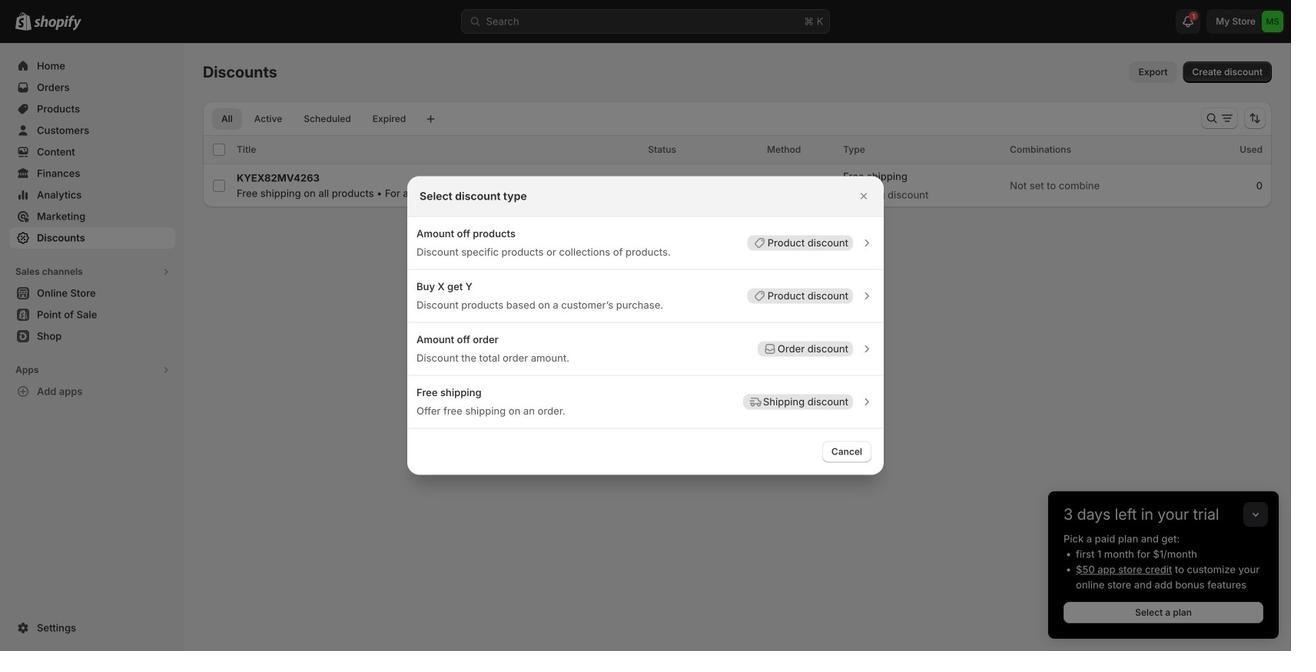 Task type: describe. For each thing, give the bounding box(es) containing it.
shopify image
[[34, 15, 81, 31]]



Task type: vqa. For each thing, say whether or not it's contained in the screenshot.
CUSTOMIZE YOUR ONLINE STORE 'group'
no



Task type: locate. For each thing, give the bounding box(es) containing it.
dialog
[[0, 176, 1291, 475]]

tab list
[[209, 108, 418, 130]]



